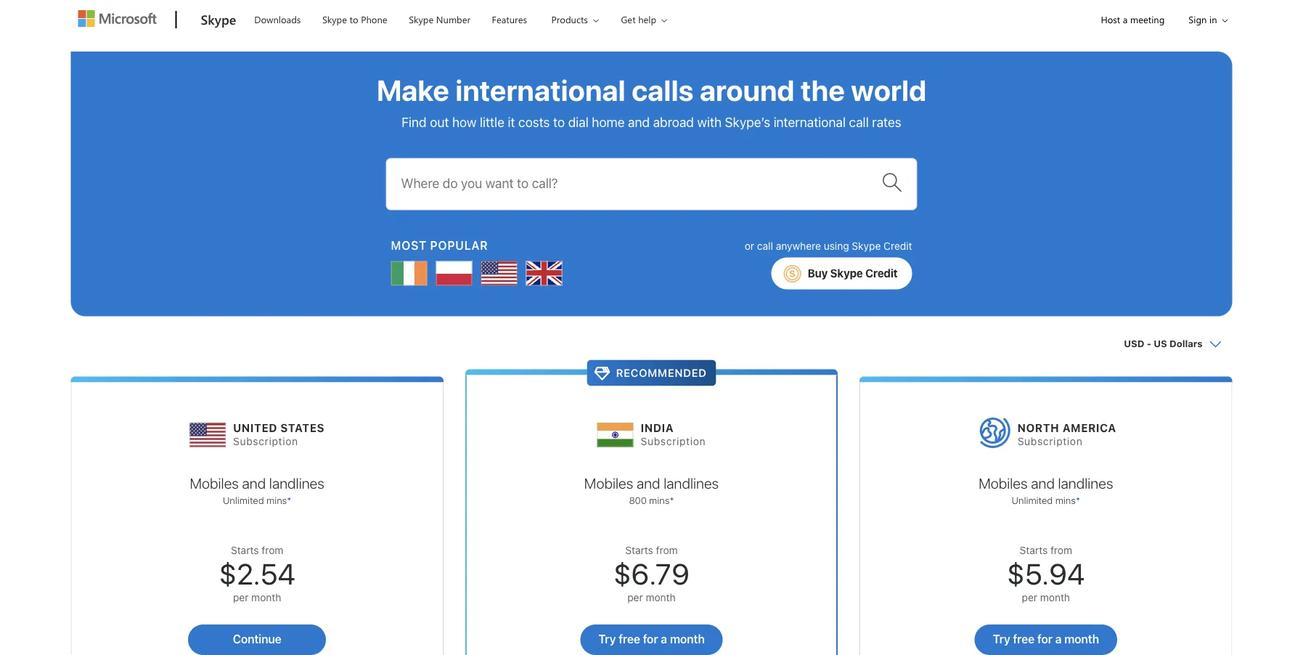 Task type: describe. For each thing, give the bounding box(es) containing it.
continue link
[[188, 625, 326, 655]]

features
[[492, 13, 527, 26]]

free for $5.94
[[1013, 632, 1035, 646]]

abroad
[[653, 114, 694, 130]]

help
[[638, 13, 657, 26]]

calls
[[632, 73, 694, 107]]

buy
[[808, 267, 828, 280]]

it
[[508, 114, 515, 130]]

try free for a month for $6.79
[[599, 632, 705, 646]]

from for $2.54
[[262, 544, 283, 556]]

get
[[621, 13, 636, 26]]

* for $2.54
[[287, 495, 291, 505]]

1 vertical spatial international
[[774, 114, 846, 130]]

skype's
[[725, 114, 771, 130]]

mobiles for $2.54
[[190, 475, 239, 492]]

meeting
[[1131, 13, 1165, 26]]

landlines for $2.54
[[269, 475, 324, 492]]

month for $6.79
[[646, 591, 676, 603]]

2 horizontal spatial a
[[1123, 13, 1128, 26]]

skype to phone
[[322, 13, 387, 26]]

costs
[[519, 114, 550, 130]]

0 horizontal spatial to
[[350, 13, 358, 26]]

call inside make international calls around the world find out how little it costs to dial home and abroad with skype's international call rates
[[849, 114, 869, 130]]

a for $6.79
[[661, 632, 667, 646]]

skype number link
[[402, 1, 477, 36]]

products
[[552, 13, 588, 26]]

make international calls around the world find out how little it costs to dial home and abroad with skype's international call rates
[[377, 73, 927, 130]]

little
[[480, 114, 505, 130]]

sign in
[[1189, 13, 1217, 26]]

try for $6.79
[[599, 632, 616, 646]]

out
[[430, 114, 449, 130]]

0 vertical spatial credit
[[884, 239, 912, 251]]

buy skype credit
[[808, 267, 898, 280]]

india subscription
[[641, 421, 706, 447]]

0 horizontal spatial call
[[757, 239, 773, 251]]

skype for skype to phone
[[322, 13, 347, 26]]

and inside make international calls around the world find out how little it costs to dial home and abroad with skype's international call rates
[[628, 114, 650, 130]]

features link
[[486, 1, 534, 36]]

the
[[801, 73, 845, 107]]

get help
[[621, 13, 657, 26]]

try free for a month for $5.94
[[993, 632, 1099, 646]]

number
[[436, 13, 471, 26]]

search image
[[882, 172, 902, 192]]

* link for $2.54
[[287, 495, 291, 505]]

to inside make international calls around the world find out how little it costs to dial home and abroad with skype's international call rates
[[553, 114, 565, 130]]

phone
[[361, 13, 387, 26]]

starts from $5.94 per month
[[1007, 544, 1085, 603]]

india
[[641, 421, 674, 434]]

starts from $6.79 per month
[[614, 544, 690, 603]]

free for $6.79
[[619, 632, 640, 646]]

try free for a month link for $5.94
[[975, 625, 1118, 655]]

mobiles for $5.94
[[979, 475, 1028, 492]]

per for $2.54
[[233, 591, 249, 603]]

skype to phone link
[[316, 1, 394, 36]]

skype right buy
[[831, 267, 863, 280]]

starts for $6.79
[[625, 544, 653, 556]]

with
[[697, 114, 722, 130]]

rates
[[872, 114, 902, 130]]

and for $5.94
[[1031, 475, 1055, 492]]

make
[[377, 73, 449, 107]]

* for $6.79
[[670, 495, 674, 505]]

north america subscription
[[1018, 421, 1117, 447]]

poland image
[[436, 255, 472, 292]]

host a meeting link
[[1089, 1, 1177, 38]]

landlines for $6.79
[[664, 475, 719, 492]]

skype for skype number
[[409, 13, 434, 26]]

from for $5.94
[[1051, 544, 1073, 556]]

1 vertical spatial credit
[[866, 267, 898, 280]]

800
[[629, 495, 647, 505]]

find
[[402, 114, 427, 130]]

$6.79
[[614, 557, 690, 591]]

0 vertical spatial united states image
[[481, 255, 517, 292]]

mins for $2.54
[[267, 495, 287, 505]]



Task type: locate. For each thing, give the bounding box(es) containing it.
0 horizontal spatial for
[[643, 632, 658, 646]]

month inside starts from $5.94 per month
[[1040, 591, 1070, 603]]

* right 800
[[670, 495, 674, 505]]

3 landlines from the left
[[1058, 475, 1114, 492]]

sign
[[1189, 13, 1207, 26]]

for for $6.79
[[643, 632, 658, 646]]

united states subscription
[[233, 421, 325, 447]]

try free for a month link down $6.79
[[580, 625, 723, 655]]

per inside starts from $5.94 per month
[[1022, 591, 1038, 603]]

landlines for $5.94
[[1058, 475, 1114, 492]]

1 * from the left
[[287, 495, 291, 505]]

0 horizontal spatial unlimited
[[223, 495, 264, 505]]

host a meeting
[[1101, 13, 1165, 26]]

united kingdom image
[[526, 255, 562, 292]]

mobiles up 800
[[584, 475, 633, 492]]

3 * from the left
[[1076, 495, 1081, 505]]

0 horizontal spatial mobiles and landlines unlimited mins *
[[190, 475, 324, 505]]

1 horizontal spatial mobiles
[[584, 475, 633, 492]]

most
[[391, 239, 427, 252]]

* link for $5.94
[[1076, 495, 1081, 505]]

2 from from the left
[[656, 544, 678, 556]]

a down $5.94
[[1056, 632, 1062, 646]]

2 * link from the left
[[670, 495, 674, 505]]

subscription for $2.54
[[233, 435, 298, 447]]

1 horizontal spatial * link
[[670, 495, 674, 505]]

get help button
[[609, 1, 679, 38]]

using
[[824, 239, 849, 251]]

2 free from the left
[[1013, 632, 1035, 646]]

mins right 800
[[649, 495, 670, 505]]

from up $5.94
[[1051, 544, 1073, 556]]

from up $2.54
[[262, 544, 283, 556]]

skype inside "link"
[[201, 10, 236, 28]]

0 horizontal spatial starts
[[231, 544, 259, 556]]

skype left number
[[409, 13, 434, 26]]

0 vertical spatial to
[[350, 13, 358, 26]]

starts
[[231, 544, 259, 556], [625, 544, 653, 556], [1020, 544, 1048, 556]]

1 landlines from the left
[[269, 475, 324, 492]]

2 horizontal spatial per
[[1022, 591, 1038, 603]]

to left phone
[[350, 13, 358, 26]]

0 horizontal spatial subscription
[[233, 435, 298, 447]]

landlines down india subscription
[[664, 475, 719, 492]]

month
[[251, 591, 281, 603], [646, 591, 676, 603], [1040, 591, 1070, 603], [670, 632, 705, 646], [1065, 632, 1099, 646]]

subscription down united
[[233, 435, 298, 447]]

skype link
[[194, 1, 243, 40]]

recommended
[[616, 366, 707, 379]]

2 per from the left
[[628, 591, 643, 603]]

around
[[700, 73, 795, 107]]

3 mobiles from the left
[[979, 475, 1028, 492]]

or
[[745, 239, 755, 251]]

1 try free for a month link from the left
[[580, 625, 723, 655]]

$2.54
[[219, 557, 295, 591]]

continue
[[233, 632, 282, 646]]

from inside starts from $6.79 per month
[[656, 544, 678, 556]]

from for $6.79
[[656, 544, 678, 556]]

united
[[233, 421, 277, 434]]

and down united states subscription
[[242, 475, 266, 492]]

mobiles inside mobiles and landlines 800 mins *
[[584, 475, 633, 492]]

1 horizontal spatial try free for a month
[[993, 632, 1099, 646]]

* link right 800
[[670, 495, 674, 505]]

2 for from the left
[[1038, 632, 1053, 646]]

for down $6.79
[[643, 632, 658, 646]]

free down $5.94
[[1013, 632, 1035, 646]]

* link down united states subscription
[[287, 495, 291, 505]]

starts for $2.54
[[231, 544, 259, 556]]

per for $5.94
[[1022, 591, 1038, 603]]

1 try from the left
[[599, 632, 616, 646]]

1 * link from the left
[[287, 495, 291, 505]]

mins down united states subscription
[[267, 495, 287, 505]]

dial
[[568, 114, 589, 130]]

per inside starts from $2.54 per month
[[233, 591, 249, 603]]

1 horizontal spatial starts
[[625, 544, 653, 556]]

starts inside starts from $2.54 per month
[[231, 544, 259, 556]]

subscription down india at the bottom of the page
[[641, 435, 706, 447]]

2 try free for a month from the left
[[993, 632, 1099, 646]]

per
[[233, 591, 249, 603], [628, 591, 643, 603], [1022, 591, 1038, 603]]

1 from from the left
[[262, 544, 283, 556]]

starts inside starts from $5.94 per month
[[1020, 544, 1048, 556]]

try for $5.94
[[993, 632, 1011, 646]]

ireland image
[[391, 255, 427, 292]]

2 horizontal spatial mobiles
[[979, 475, 1028, 492]]

1 vertical spatial united states image
[[190, 410, 226, 453]]

unlimited
[[223, 495, 264, 505], [1012, 495, 1053, 505]]

mobiles down north
[[979, 475, 1028, 492]]

month for $5.94
[[1040, 591, 1070, 603]]

skype right using
[[852, 239, 881, 251]]

3 starts from the left
[[1020, 544, 1048, 556]]

free
[[619, 632, 640, 646], [1013, 632, 1035, 646]]

a
[[1123, 13, 1128, 26], [661, 632, 667, 646], [1056, 632, 1062, 646]]

month inside starts from $6.79 per month
[[646, 591, 676, 603]]

call left rates
[[849, 114, 869, 130]]

try free for a month
[[599, 632, 705, 646], [993, 632, 1099, 646]]

landlines
[[269, 475, 324, 492], [664, 475, 719, 492], [1058, 475, 1114, 492]]

per for $6.79
[[628, 591, 643, 603]]

mobiles down united
[[190, 475, 239, 492]]

month for $2.54
[[251, 591, 281, 603]]

3 subscription from the left
[[1018, 435, 1083, 447]]

per inside starts from $6.79 per month
[[628, 591, 643, 603]]

landlines inside mobiles and landlines 800 mins *
[[664, 475, 719, 492]]

mobiles and landlines unlimited mins * for $5.94
[[979, 475, 1114, 505]]

international up 'costs'
[[455, 73, 626, 107]]

subscription inside north america subscription
[[1018, 435, 1083, 447]]

how
[[452, 114, 477, 130]]

and right home
[[628, 114, 650, 130]]

host
[[1101, 13, 1121, 26]]

try free for a month link down $5.94
[[975, 625, 1118, 655]]

1 horizontal spatial a
[[1056, 632, 1062, 646]]

a right host
[[1123, 13, 1128, 26]]

3 from from the left
[[1051, 544, 1073, 556]]

starts up $2.54
[[231, 544, 259, 556]]

* down north america subscription in the right of the page
[[1076, 495, 1081, 505]]

and for $6.79
[[637, 475, 660, 492]]

mobiles and landlines unlimited mins * down united states subscription
[[190, 475, 324, 505]]

buy skype credit link
[[772, 257, 912, 289], [772, 257, 912, 289]]

united states image right poland image
[[481, 255, 517, 292]]

starts from $2.54 per month
[[219, 544, 295, 603]]

and down north america subscription in the right of the page
[[1031, 475, 1055, 492]]

2 horizontal spatial mins
[[1056, 495, 1076, 505]]

mins for $6.79
[[649, 495, 670, 505]]

1 horizontal spatial *
[[670, 495, 674, 505]]

international
[[455, 73, 626, 107], [774, 114, 846, 130]]

america
[[1063, 421, 1117, 434]]

0 horizontal spatial free
[[619, 632, 640, 646]]

products button
[[539, 1, 611, 38]]

1 vertical spatial to
[[553, 114, 565, 130]]

month inside starts from $2.54 per month
[[251, 591, 281, 603]]

1 for from the left
[[643, 632, 658, 646]]

skype left downloads
[[201, 10, 236, 28]]

0 vertical spatial call
[[849, 114, 869, 130]]

0 horizontal spatial from
[[262, 544, 283, 556]]

free down $6.79
[[619, 632, 640, 646]]

from
[[262, 544, 283, 556], [656, 544, 678, 556], [1051, 544, 1073, 556]]

1 per from the left
[[233, 591, 249, 603]]

1 starts from the left
[[231, 544, 259, 556]]

to
[[350, 13, 358, 26], [553, 114, 565, 130]]

1 horizontal spatial mins
[[649, 495, 670, 505]]

2 starts from the left
[[625, 544, 653, 556]]

mobiles
[[190, 475, 239, 492], [584, 475, 633, 492], [979, 475, 1028, 492]]

and inside mobiles and landlines 800 mins *
[[637, 475, 660, 492]]

north
[[1018, 421, 1060, 434]]

mobiles and landlines unlimited mins * for $2.54
[[190, 475, 324, 505]]

0 horizontal spatial mins
[[267, 495, 287, 505]]

landlines down north america subscription in the right of the page
[[1058, 475, 1114, 492]]

1 mins from the left
[[267, 495, 287, 505]]

and for $2.54
[[242, 475, 266, 492]]

$5.94
[[1007, 557, 1085, 591]]

mins for $5.94
[[1056, 495, 1076, 505]]

3 per from the left
[[1022, 591, 1038, 603]]

1 try free for a month from the left
[[599, 632, 705, 646]]

subscription inside united states subscription
[[233, 435, 298, 447]]

try free for a month link for $6.79
[[580, 625, 723, 655]]

1 horizontal spatial subscription
[[641, 435, 706, 447]]

0 vertical spatial international
[[455, 73, 626, 107]]

mobiles and landlines 800 mins *
[[584, 475, 719, 505]]

* for $5.94
[[1076, 495, 1081, 505]]

try
[[599, 632, 616, 646], [993, 632, 1011, 646]]

1 subscription from the left
[[233, 435, 298, 447]]

subscription down north
[[1018, 435, 1083, 447]]

* link
[[287, 495, 291, 505], [670, 495, 674, 505], [1076, 495, 1081, 505]]

from up $6.79
[[656, 544, 678, 556]]

1 free from the left
[[619, 632, 640, 646]]

in
[[1210, 13, 1217, 26]]

* link for $6.79
[[670, 495, 674, 505]]

to left dial
[[553, 114, 565, 130]]

0 horizontal spatial united states image
[[190, 410, 226, 453]]

1 unlimited from the left
[[223, 495, 264, 505]]

try free for a month down $6.79
[[599, 632, 705, 646]]

starts up $6.79
[[625, 544, 653, 556]]

for
[[643, 632, 658, 646], [1038, 632, 1053, 646]]

downloads
[[254, 13, 301, 26]]

1 horizontal spatial try
[[993, 632, 1011, 646]]

international down the
[[774, 114, 846, 130]]

0 horizontal spatial try
[[599, 632, 616, 646]]

2 * from the left
[[670, 495, 674, 505]]

try free for a month link
[[580, 625, 723, 655], [975, 625, 1118, 655]]

from inside starts from $2.54 per month
[[262, 544, 283, 556]]

most popular
[[391, 239, 488, 252]]

landlines down united states subscription
[[269, 475, 324, 492]]

a for $5.94
[[1056, 632, 1062, 646]]

1 horizontal spatial try free for a month link
[[975, 625, 1118, 655]]

credit up the buy skype credit
[[884, 239, 912, 251]]

skype left phone
[[322, 13, 347, 26]]

mobiles and landlines unlimited mins * down north america subscription in the right of the page
[[979, 475, 1114, 505]]

2 unlimited from the left
[[1012, 495, 1053, 505]]

* down united states subscription
[[287, 495, 291, 505]]

0 horizontal spatial *
[[287, 495, 291, 505]]

0 horizontal spatial mobiles
[[190, 475, 239, 492]]

3 * link from the left
[[1076, 495, 1081, 505]]

downloads link
[[248, 1, 307, 36]]

2 subscription from the left
[[641, 435, 706, 447]]

0 horizontal spatial international
[[455, 73, 626, 107]]

subscription for $5.94
[[1018, 435, 1083, 447]]

world
[[851, 73, 927, 107]]

home
[[592, 114, 625, 130]]

2 horizontal spatial subscription
[[1018, 435, 1083, 447]]

1 horizontal spatial to
[[553, 114, 565, 130]]

2 horizontal spatial *
[[1076, 495, 1081, 505]]

call right or
[[757, 239, 773, 251]]

2 horizontal spatial from
[[1051, 544, 1073, 556]]

0 horizontal spatial try free for a month link
[[580, 625, 723, 655]]

2 mobiles from the left
[[584, 475, 633, 492]]

call
[[849, 114, 869, 130], [757, 239, 773, 251]]

1 horizontal spatial international
[[774, 114, 846, 130]]

1 horizontal spatial from
[[656, 544, 678, 556]]

per down $2.54
[[233, 591, 249, 603]]

per down $6.79
[[628, 591, 643, 603]]

1 horizontal spatial free
[[1013, 632, 1035, 646]]

2 try from the left
[[993, 632, 1011, 646]]

popular
[[430, 239, 488, 252]]

microsoft image
[[78, 10, 156, 27]]

from inside starts from $5.94 per month
[[1051, 544, 1073, 556]]

subscription
[[233, 435, 298, 447], [641, 435, 706, 447], [1018, 435, 1083, 447]]

and up 800
[[637, 475, 660, 492]]

or call anywhere using skype credit
[[745, 239, 912, 251]]

starts up $5.94
[[1020, 544, 1048, 556]]

try free for a month down $5.94
[[993, 632, 1099, 646]]

united states image
[[481, 255, 517, 292], [190, 410, 226, 453]]

credit down or call anywhere using skype credit
[[866, 267, 898, 280]]

1 horizontal spatial mobiles and landlines unlimited mins *
[[979, 475, 1114, 505]]

anywhere
[[776, 239, 821, 251]]

1 horizontal spatial united states image
[[481, 255, 517, 292]]

a down $6.79
[[661, 632, 667, 646]]

for down $5.94
[[1038, 632, 1053, 646]]

3 mins from the left
[[1056, 495, 1076, 505]]

2 horizontal spatial * link
[[1076, 495, 1081, 505]]

skype
[[201, 10, 236, 28], [322, 13, 347, 26], [409, 13, 434, 26], [852, 239, 881, 251], [831, 267, 863, 280]]

1 horizontal spatial unlimited
[[1012, 495, 1053, 505]]

skype for skype
[[201, 10, 236, 28]]

1 mobiles and landlines unlimited mins * from the left
[[190, 475, 324, 505]]

Where do you want to call? text field
[[401, 165, 880, 203]]

1 horizontal spatial call
[[849, 114, 869, 130]]

2 landlines from the left
[[664, 475, 719, 492]]

states
[[281, 421, 325, 434]]

* link down north america subscription in the right of the page
[[1076, 495, 1081, 505]]

1 vertical spatial call
[[757, 239, 773, 251]]

2 mins from the left
[[649, 495, 670, 505]]

mobiles for $6.79
[[584, 475, 633, 492]]

mins
[[267, 495, 287, 505], [649, 495, 670, 505], [1056, 495, 1076, 505]]

unlimited for $2.54
[[223, 495, 264, 505]]

credit
[[884, 239, 912, 251], [866, 267, 898, 280]]

0 horizontal spatial landlines
[[269, 475, 324, 492]]

0 horizontal spatial a
[[661, 632, 667, 646]]

mobiles and landlines unlimited mins *
[[190, 475, 324, 505], [979, 475, 1114, 505]]

1 mobiles from the left
[[190, 475, 239, 492]]

mins down north america subscription in the right of the page
[[1056, 495, 1076, 505]]

2 horizontal spatial landlines
[[1058, 475, 1114, 492]]

1 horizontal spatial for
[[1038, 632, 1053, 646]]

per down $5.94
[[1022, 591, 1038, 603]]

and
[[628, 114, 650, 130], [242, 475, 266, 492], [637, 475, 660, 492], [1031, 475, 1055, 492]]

starts for $5.94
[[1020, 544, 1048, 556]]

*
[[287, 495, 291, 505], [670, 495, 674, 505], [1076, 495, 1081, 505]]

* inside mobiles and landlines 800 mins *
[[670, 495, 674, 505]]

sign in button
[[1177, 1, 1233, 38]]

united states image left united
[[190, 410, 226, 453]]

india image
[[597, 410, 634, 453]]

0 horizontal spatial * link
[[287, 495, 291, 505]]

0 horizontal spatial per
[[233, 591, 249, 603]]

2 try free for a month link from the left
[[975, 625, 1118, 655]]

skype number
[[409, 13, 471, 26]]

for for $5.94
[[1038, 632, 1053, 646]]

1 horizontal spatial per
[[628, 591, 643, 603]]

unlimited for $5.94
[[1012, 495, 1053, 505]]

2 mobiles and landlines unlimited mins * from the left
[[979, 475, 1114, 505]]

mins inside mobiles and landlines 800 mins *
[[649, 495, 670, 505]]

0 horizontal spatial try free for a month
[[599, 632, 705, 646]]

starts inside starts from $6.79 per month
[[625, 544, 653, 556]]

1 horizontal spatial landlines
[[664, 475, 719, 492]]

2 horizontal spatial starts
[[1020, 544, 1048, 556]]



Task type: vqa. For each thing, say whether or not it's contained in the screenshot.
designed for system
no



